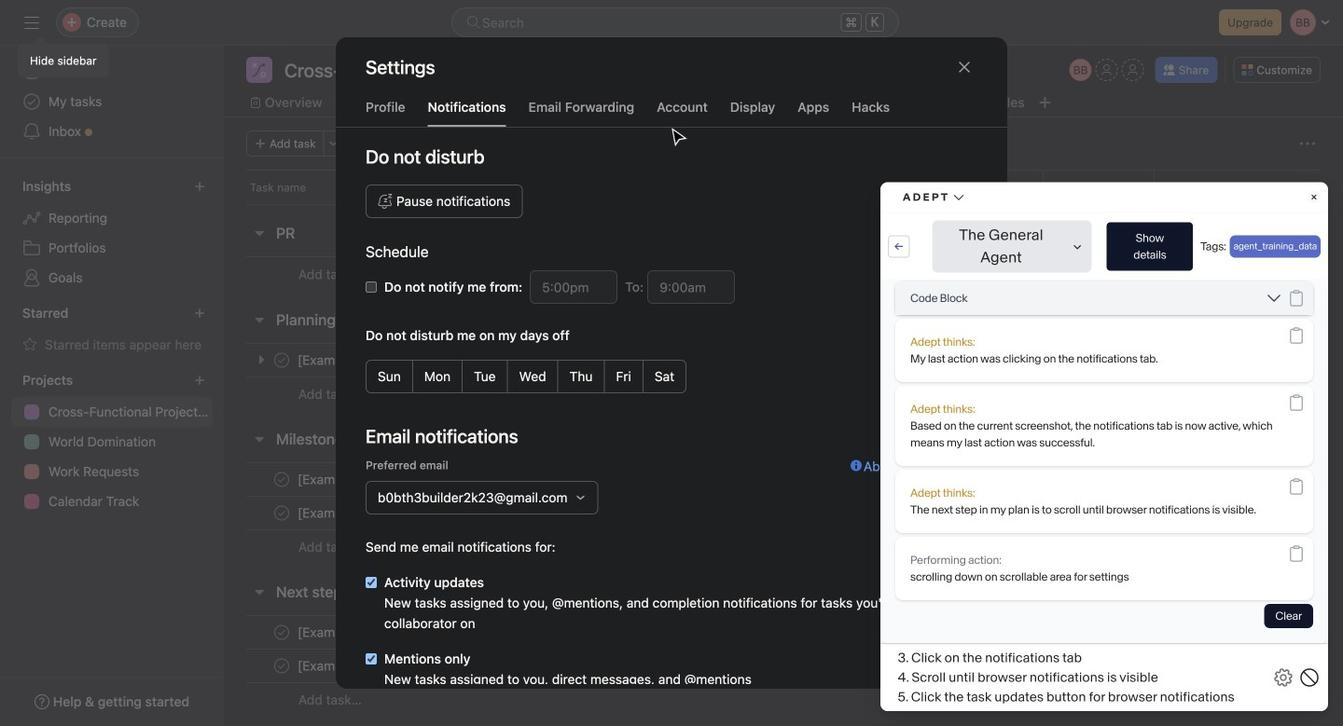 Task type: describe. For each thing, give the bounding box(es) containing it.
mark complete image for mark complete option in the [example] find venue for holiday party cell
[[270, 655, 293, 678]]

task name text field for [example] approve campaign copy cell
[[294, 624, 513, 642]]

collapse task list for this group image for [example] finalize budget "cell" at the bottom of the page
[[252, 432, 267, 447]]

[example] find venue for holiday party cell
[[224, 649, 821, 684]]

header milestones tree grid
[[224, 463, 1343, 564]]

task name text field for mark complete option in the [example] finalize budget "cell"
[[294, 471, 459, 489]]

mark complete image for mark complete option in the [example] finalize budget "cell"
[[270, 469, 293, 491]]

line_and_symbols image
[[252, 62, 267, 77]]

task name text field for mark complete option in the [example] find venue for holiday party cell
[[294, 657, 535, 676]]

1 collapse task list for this group image from the top
[[252, 226, 267, 241]]

[example] finalize budget cell
[[224, 463, 821, 497]]

hide sidebar image
[[24, 15, 39, 30]]

close this dialog image
[[957, 60, 972, 75]]

task name text field for [example] evaluate new email marketing platform cell
[[294, 504, 600, 523]]

mark complete checkbox for [example] approve campaign copy cell
[[270, 622, 293, 644]]

settings tab list
[[336, 97, 1007, 128]]

mark complete image for mark complete option inside the [example] approve campaign copy cell
[[270, 622, 293, 644]]

mark complete image
[[270, 502, 293, 525]]

header next steps tree grid
[[224, 616, 1343, 717]]



Task type: locate. For each thing, give the bounding box(es) containing it.
1 vertical spatial task name text field
[[294, 657, 535, 676]]

3 mark complete image from the top
[[270, 655, 293, 678]]

collapse task list for this group image
[[252, 226, 267, 241], [252, 432, 267, 447], [252, 585, 267, 600]]

0 vertical spatial collapse task list for this group image
[[252, 226, 267, 241]]

1 task name text field from the top
[[294, 504, 600, 523]]

mark complete checkbox inside [example] find venue for holiday party cell
[[270, 655, 293, 678]]

collapse task list for this group image
[[252, 312, 267, 327]]

projects element
[[0, 364, 224, 520]]

1 vertical spatial task name text field
[[294, 624, 513, 642]]

Task name text field
[[294, 504, 600, 523], [294, 624, 513, 642]]

collapse task list for this group image for [example] approve campaign copy cell
[[252, 585, 267, 600]]

mark complete image inside [example] find venue for holiday party cell
[[270, 655, 293, 678]]

Mark complete checkbox
[[270, 469, 293, 491], [270, 502, 293, 525], [270, 622, 293, 644], [270, 655, 293, 678]]

1 vertical spatial mark complete image
[[270, 622, 293, 644]]

mark complete checkbox for [example] evaluate new email marketing platform cell
[[270, 502, 293, 525]]

3 mark complete checkbox from the top
[[270, 622, 293, 644]]

[example] approve campaign copy cell
[[224, 616, 821, 650]]

mark complete checkbox for [example] find venue for holiday party cell
[[270, 655, 293, 678]]

task name text field inside [example] approve campaign copy cell
[[294, 624, 513, 642]]

None checkbox
[[366, 282, 377, 293], [366, 577, 377, 589], [366, 654, 377, 665], [366, 282, 377, 293], [366, 577, 377, 589], [366, 654, 377, 665]]

0 vertical spatial mark complete image
[[270, 469, 293, 491]]

mark complete checkbox inside [example] finalize budget "cell"
[[270, 469, 293, 491]]

manage project members image
[[1070, 59, 1092, 81]]

task name text field inside [example] find venue for holiday party cell
[[294, 657, 535, 676]]

2 mark complete image from the top
[[270, 622, 293, 644]]

0 vertical spatial task name text field
[[294, 471, 459, 489]]

tooltip
[[19, 39, 108, 76]]

2 vertical spatial collapse task list for this group image
[[252, 585, 267, 600]]

2 task name text field from the top
[[294, 624, 513, 642]]

None text field
[[530, 270, 618, 304]]

mark complete image inside [example] finalize budget "cell"
[[270, 469, 293, 491]]

header planning tree grid
[[224, 343, 1343, 411]]

2 mark complete checkbox from the top
[[270, 502, 293, 525]]

mark complete image inside [example] approve campaign copy cell
[[270, 622, 293, 644]]

dialog
[[336, 37, 1007, 727]]

2 vertical spatial mark complete image
[[270, 655, 293, 678]]

mark complete image
[[270, 469, 293, 491], [270, 622, 293, 644], [270, 655, 293, 678]]

task name text field inside [example] finalize budget "cell"
[[294, 471, 459, 489]]

[example] evaluate new email marketing platform cell
[[224, 496, 821, 531]]

1 task name text field from the top
[[294, 471, 459, 489]]

1 vertical spatial collapse task list for this group image
[[252, 432, 267, 447]]

mark complete checkbox inside [example] approve campaign copy cell
[[270, 622, 293, 644]]

task name text field inside [example] evaluate new email marketing platform cell
[[294, 504, 600, 523]]

2 task name text field from the top
[[294, 657, 535, 676]]

1 mark complete checkbox from the top
[[270, 469, 293, 491]]

mark complete checkbox for [example] finalize budget "cell" at the bottom of the page
[[270, 469, 293, 491]]

global element
[[0, 46, 224, 158]]

2 collapse task list for this group image from the top
[[252, 432, 267, 447]]

None text field
[[280, 57, 537, 83], [648, 270, 735, 304], [280, 57, 537, 83], [648, 270, 735, 304]]

1 mark complete image from the top
[[270, 469, 293, 491]]

4 mark complete checkbox from the top
[[270, 655, 293, 678]]

row
[[224, 170, 1343, 204], [246, 203, 1321, 205], [224, 256, 1343, 292], [224, 377, 1343, 411], [224, 463, 1343, 497], [224, 496, 1343, 531], [224, 530, 1343, 564], [224, 616, 1343, 650], [224, 649, 1343, 684], [224, 683, 1343, 717]]

starred element
[[0, 297, 224, 364]]

insights element
[[0, 170, 224, 297]]

mark complete checkbox inside [example] evaluate new email marketing platform cell
[[270, 502, 293, 525]]

0 vertical spatial task name text field
[[294, 504, 600, 523]]

3 collapse task list for this group image from the top
[[252, 585, 267, 600]]

Task name text field
[[294, 471, 459, 489], [294, 657, 535, 676]]



Task type: vqa. For each thing, say whether or not it's contained in the screenshot.
Mark complete image for [example] evaluate new email marketing platform cell
yes



